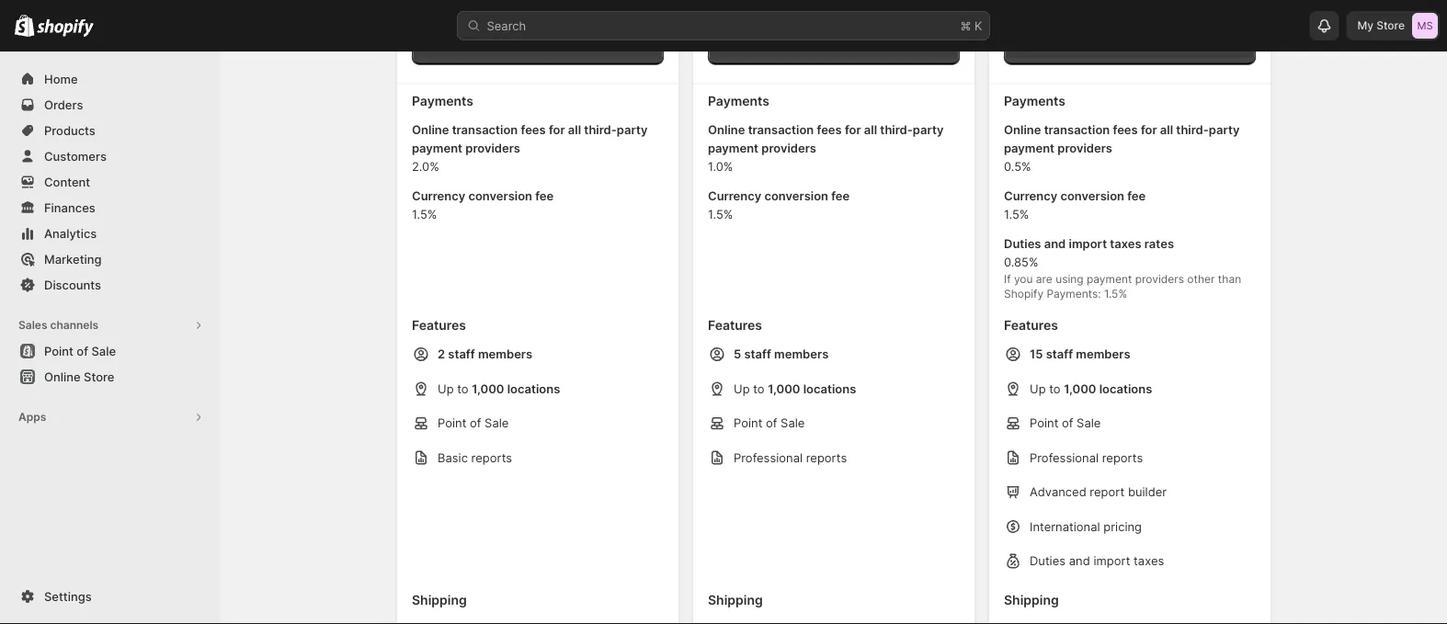 Task type: vqa. For each thing, say whether or not it's contained in the screenshot.
"tab list"
no



Task type: describe. For each thing, give the bounding box(es) containing it.
currency conversion fee 1.5% for 2.0%
[[412, 189, 554, 222]]

analytics link
[[11, 221, 210, 247]]

up for 5
[[734, 382, 750, 396]]

online for online transaction fees for all third-party payment providers 0.5%
[[1004, 123, 1042, 137]]

finances link
[[11, 195, 210, 221]]

sales channels
[[18, 319, 99, 332]]

transaction for 0.5%
[[1045, 123, 1110, 137]]

store for my store
[[1377, 19, 1405, 32]]

online transaction fees for all third-party payment providers 1.0%
[[708, 123, 944, 174]]

providers inside 'duties and import taxes rates 0.85% if you are using payment providers other than shopify payments: 1.5%'
[[1136, 272, 1185, 286]]

taxes for duties and import taxes
[[1134, 554, 1165, 568]]

choose basic link
[[412, 24, 664, 65]]

party for online transaction fees for all third-party payment providers 0.5%
[[1209, 123, 1240, 137]]

for for online transaction fees for all third-party payment providers 2.0%
[[549, 123, 565, 137]]

1,000 for 2
[[472, 382, 505, 396]]

advanced report builder
[[1030, 485, 1167, 499]]

up to 1,000 locations for 15 staff members
[[1030, 382, 1153, 396]]

rates
[[1145, 237, 1175, 251]]

professional for 15
[[1030, 451, 1099, 465]]

15
[[1030, 347, 1044, 361]]

pricing
[[1104, 520, 1142, 534]]

point for 15 staff members
[[1030, 416, 1059, 430]]

conversion for 0.5%
[[1061, 189, 1125, 203]]

online transaction fees for all third-party payment providers 0.5%
[[1004, 123, 1240, 174]]

features for 15
[[1004, 317, 1059, 333]]

my
[[1358, 19, 1374, 32]]

home link
[[11, 66, 210, 92]]

online for online transaction fees for all third-party payment providers 1.0%
[[708, 123, 745, 137]]

other
[[1188, 272, 1216, 286]]

professional reports for 15 staff members
[[1030, 451, 1144, 465]]

members for 5 staff members
[[775, 347, 829, 361]]

all for online transaction fees for all third-party payment providers 2.0%
[[568, 123, 581, 137]]

1,000 for 5
[[768, 382, 801, 396]]

1.5% inside 'duties and import taxes rates 0.85% if you are using payment providers other than shopify payments: 1.5%'
[[1105, 287, 1128, 300]]

locations for 5 staff members
[[804, 382, 857, 396]]

0 horizontal spatial shopify image
[[15, 14, 34, 37]]

if
[[1004, 272, 1011, 286]]

shipping for 15 staff members
[[1004, 592, 1059, 608]]

choose basic
[[502, 38, 574, 51]]

import for duties and import taxes
[[1094, 554, 1131, 568]]

basic inside choose basic link
[[546, 38, 574, 51]]

you
[[1014, 272, 1033, 286]]

staff for 2
[[448, 347, 475, 361]]

point of sale for 5 staff members
[[734, 416, 805, 430]]

advanced
[[1030, 485, 1087, 499]]

duties and import taxes rates 0.85% if you are using payment providers other than shopify payments: 1.5%
[[1004, 237, 1242, 300]]

content link
[[11, 169, 210, 195]]

5 staff members
[[734, 347, 829, 361]]

features for 2
[[412, 317, 466, 333]]

up to 1,000 locations for 2 staff members
[[438, 382, 560, 396]]

2
[[438, 347, 445, 361]]

payment inside 'duties and import taxes rates 0.85% if you are using payment providers other than shopify payments: 1.5%'
[[1087, 272, 1133, 286]]

discounts link
[[11, 272, 210, 298]]

third- for online transaction fees for all third-party payment providers 1.0%
[[881, 123, 913, 137]]

locations for 15 staff members
[[1100, 382, 1153, 396]]

apps
[[18, 411, 46, 424]]

0.85%
[[1004, 255, 1039, 270]]

party for online transaction fees for all third-party payment providers 2.0%
[[617, 123, 648, 137]]

are
[[1036, 272, 1053, 286]]

for for online transaction fees for all third-party payment providers 1.0%
[[845, 123, 862, 137]]

members for 15 staff members
[[1076, 347, 1131, 361]]

marketing link
[[11, 247, 210, 272]]

providers for 2.0%
[[466, 141, 521, 155]]

providers for 1.0%
[[762, 141, 817, 155]]

my store
[[1358, 19, 1405, 32]]

third- for online transaction fees for all third-party payment providers 2.0%
[[584, 123, 617, 137]]

list containing 2 staff members
[[412, 345, 664, 576]]

online store button
[[0, 364, 221, 390]]

payment for 0.5%
[[1004, 141, 1055, 155]]

online store
[[44, 370, 114, 384]]

⌘ k
[[961, 18, 983, 33]]

taxes for duties and import taxes rates 0.85% if you are using payment providers other than shopify payments: 1.5%
[[1111, 237, 1142, 251]]

to for 15
[[1050, 382, 1061, 396]]

marketing
[[44, 252, 102, 266]]

sales
[[18, 319, 47, 332]]

2.0%
[[412, 160, 439, 174]]

features for 5
[[708, 317, 763, 333]]

customers
[[44, 149, 107, 163]]

0.5%
[[1004, 160, 1032, 174]]

list containing 5 staff members
[[708, 345, 960, 576]]

choose shopify link
[[708, 24, 960, 65]]

payments for online transaction fees for all third-party payment providers 1.0%
[[708, 93, 770, 109]]

members for 2 staff members
[[478, 347, 533, 361]]

locations for 2 staff members
[[507, 382, 560, 396]]

conversion for 1.0%
[[765, 189, 829, 203]]

duties for duties and import taxes rates 0.85% if you are using payment providers other than shopify payments: 1.5%
[[1004, 237, 1042, 251]]

sale for 2 staff members
[[485, 416, 509, 430]]

1,000 for 15
[[1064, 382, 1097, 396]]

content
[[44, 175, 90, 189]]

analytics
[[44, 226, 97, 241]]

point of sale inside "point of sale" link
[[44, 344, 116, 358]]

reports for 5 staff members
[[806, 451, 847, 465]]

third- for online transaction fees for all third-party payment providers 0.5%
[[1177, 123, 1209, 137]]

duties for duties and import taxes
[[1030, 554, 1066, 568]]

staff for 5
[[745, 347, 772, 361]]

choose shopify
[[792, 38, 876, 51]]

than
[[1219, 272, 1242, 286]]

currency conversion fee 1.5% for 0.5%
[[1004, 189, 1146, 222]]

duties and import taxes
[[1030, 554, 1165, 568]]

international pricing
[[1030, 520, 1142, 534]]

0 horizontal spatial shopify
[[836, 38, 876, 51]]

up for 2
[[438, 382, 454, 396]]

point for 5 staff members
[[734, 416, 763, 430]]



Task type: locate. For each thing, give the bounding box(es) containing it.
1.5%
[[412, 207, 437, 222], [708, 207, 733, 222], [1004, 207, 1030, 222], [1105, 287, 1128, 300]]

1.5% down 2.0%
[[412, 207, 437, 222]]

payments up 2.0%
[[412, 93, 474, 109]]

online up 0.5%
[[1004, 123, 1042, 137]]

2 horizontal spatial 1,000
[[1064, 382, 1097, 396]]

basic reports
[[438, 451, 512, 465]]

0 horizontal spatial third-
[[584, 123, 617, 137]]

currency conversion fee 1.5%
[[412, 189, 554, 222], [708, 189, 850, 222], [1004, 189, 1146, 222]]

duties inside 'duties and import taxes rates 0.85% if you are using payment providers other than shopify payments: 1.5%'
[[1004, 237, 1042, 251]]

2 currency conversion fee 1.5% from the left
[[708, 189, 850, 222]]

of up online store
[[77, 344, 88, 358]]

payment for 1.0%
[[708, 141, 759, 155]]

currency down 0.5%
[[1004, 189, 1058, 203]]

1.5% down 0.5%
[[1004, 207, 1030, 222]]

1 1,000 from the left
[[472, 382, 505, 396]]

party inside online transaction fees for all third-party payment providers 0.5%
[[1209, 123, 1240, 137]]

0 horizontal spatial all
[[568, 123, 581, 137]]

up to 1,000 locations down 5 staff members
[[734, 382, 857, 396]]

list containing 15 staff members
[[1004, 345, 1256, 576]]

2 horizontal spatial transaction
[[1045, 123, 1110, 137]]

settings
[[44, 590, 92, 604]]

1 currency conversion fee 1.5% from the left
[[412, 189, 554, 222]]

staff
[[448, 347, 475, 361], [745, 347, 772, 361], [1046, 347, 1073, 361]]

0 horizontal spatial 1,000
[[472, 382, 505, 396]]

for inside online transaction fees for all third-party payment providers 0.5%
[[1141, 123, 1158, 137]]

duties down international
[[1030, 554, 1066, 568]]

1 vertical spatial shopify
[[1004, 287, 1044, 300]]

and for duties and import taxes rates 0.85% if you are using payment providers other than shopify payments: 1.5%
[[1045, 237, 1066, 251]]

currency for 1.0%
[[708, 189, 762, 203]]

import down pricing
[[1094, 554, 1131, 568]]

0 horizontal spatial basic
[[438, 451, 468, 465]]

apps button
[[11, 405, 210, 430]]

point of sale for 15 staff members
[[1030, 416, 1101, 430]]

fee for online transaction fees for all third-party payment providers 0.5%
[[1128, 189, 1146, 203]]

0 horizontal spatial members
[[478, 347, 533, 361]]

1 horizontal spatial transaction
[[748, 123, 814, 137]]

point down 15
[[1030, 416, 1059, 430]]

up down 2
[[438, 382, 454, 396]]

2 third- from the left
[[881, 123, 913, 137]]

k
[[975, 18, 983, 33]]

choose for choose shopify
[[792, 38, 833, 51]]

3 for from the left
[[1141, 123, 1158, 137]]

point of sale up advanced at the right of the page
[[1030, 416, 1101, 430]]

point of sale button
[[0, 338, 221, 364]]

duties up 0.85%
[[1004, 237, 1042, 251]]

of for 2 staff members
[[470, 416, 481, 430]]

1 horizontal spatial shopify image
[[37, 19, 94, 37]]

choose for choose basic
[[502, 38, 543, 51]]

1 horizontal spatial all
[[864, 123, 878, 137]]

all for online transaction fees for all third-party payment providers 0.5%
[[1161, 123, 1174, 137]]

0 horizontal spatial to
[[457, 382, 469, 396]]

online up 2.0%
[[412, 123, 449, 137]]

1 vertical spatial and
[[1069, 554, 1091, 568]]

fees inside online transaction fees for all third-party payment providers 0.5%
[[1113, 123, 1138, 137]]

taxes inside 'duties and import taxes rates 0.85% if you are using payment providers other than shopify payments: 1.5%'
[[1111, 237, 1142, 251]]

0 horizontal spatial for
[[549, 123, 565, 137]]

0 vertical spatial store
[[1377, 19, 1405, 32]]

transaction for 2.0%
[[452, 123, 518, 137]]

fee
[[536, 189, 554, 203], [832, 189, 850, 203], [1128, 189, 1146, 203]]

3 to from the left
[[1050, 382, 1061, 396]]

shipping for 5 staff members
[[708, 592, 763, 608]]

2 shipping from the left
[[708, 592, 763, 608]]

0 horizontal spatial up
[[438, 382, 454, 396]]

all inside online transaction fees for all third-party payment providers 0.5%
[[1161, 123, 1174, 137]]

import inside list
[[1094, 554, 1131, 568]]

channels
[[50, 319, 99, 332]]

currency for 2.0%
[[412, 189, 466, 203]]

professional
[[734, 451, 803, 465], [1030, 451, 1099, 465]]

0 horizontal spatial staff
[[448, 347, 475, 361]]

1.5% down 1.0%
[[708, 207, 733, 222]]

store for online store
[[84, 370, 114, 384]]

report
[[1090, 485, 1125, 499]]

point of sale down 5 staff members
[[734, 416, 805, 430]]

3 currency from the left
[[1004, 189, 1058, 203]]

2 reports from the left
[[806, 451, 847, 465]]

online transaction fees for all third-party payment providers 2.0%
[[412, 123, 648, 174]]

and down the international pricing
[[1069, 554, 1091, 568]]

1 horizontal spatial choose
[[792, 38, 833, 51]]

reports for 2 staff members
[[471, 451, 512, 465]]

1 fees from the left
[[521, 123, 546, 137]]

1 horizontal spatial locations
[[804, 382, 857, 396]]

3 reports from the left
[[1103, 451, 1144, 465]]

1 locations from the left
[[507, 382, 560, 396]]

1 horizontal spatial fees
[[817, 123, 842, 137]]

1 horizontal spatial currency
[[708, 189, 762, 203]]

duties inside list
[[1030, 554, 1066, 568]]

of up advanced at the right of the page
[[1062, 416, 1074, 430]]

sale
[[91, 344, 116, 358], [485, 416, 509, 430], [781, 416, 805, 430], [1077, 416, 1101, 430]]

import
[[1069, 237, 1108, 251], [1094, 554, 1131, 568]]

store right my
[[1377, 19, 1405, 32]]

0 horizontal spatial party
[[617, 123, 648, 137]]

members right 15
[[1076, 347, 1131, 361]]

1 vertical spatial basic
[[438, 451, 468, 465]]

sale down the sales channels button
[[91, 344, 116, 358]]

2 currency from the left
[[708, 189, 762, 203]]

to for 2
[[457, 382, 469, 396]]

1 vertical spatial import
[[1094, 554, 1131, 568]]

transaction inside online transaction fees for all third-party payment providers 0.5%
[[1045, 123, 1110, 137]]

3 transaction from the left
[[1045, 123, 1110, 137]]

1 horizontal spatial basic
[[546, 38, 574, 51]]

2 horizontal spatial up to 1,000 locations
[[1030, 382, 1153, 396]]

sale up basic reports at the bottom left of page
[[485, 416, 509, 430]]

1 horizontal spatial reports
[[806, 451, 847, 465]]

1.5% for online transaction fees for all third-party payment providers 0.5%
[[1004, 207, 1030, 222]]

1 to from the left
[[457, 382, 469, 396]]

2 horizontal spatial staff
[[1046, 347, 1073, 361]]

3 1,000 from the left
[[1064, 382, 1097, 396]]

my store image
[[1413, 13, 1439, 39]]

1 horizontal spatial members
[[775, 347, 829, 361]]

online up 1.0%
[[708, 123, 745, 137]]

professional for 5
[[734, 451, 803, 465]]

providers
[[466, 141, 521, 155], [762, 141, 817, 155], [1058, 141, 1113, 155], [1136, 272, 1185, 286]]

1 horizontal spatial staff
[[745, 347, 772, 361]]

members right 5
[[775, 347, 829, 361]]

currency
[[412, 189, 466, 203], [708, 189, 762, 203], [1004, 189, 1058, 203]]

1,000 down 15 staff members
[[1064, 382, 1097, 396]]

shipping for 2 staff members
[[412, 592, 467, 608]]

products link
[[11, 118, 210, 143]]

reports
[[471, 451, 512, 465], [806, 451, 847, 465], [1103, 451, 1144, 465]]

1 horizontal spatial party
[[913, 123, 944, 137]]

1 features from the left
[[412, 317, 466, 333]]

online inside online transaction fees for all third-party payment providers 2.0%
[[412, 123, 449, 137]]

0 horizontal spatial locations
[[507, 382, 560, 396]]

for for online transaction fees for all third-party payment providers 0.5%
[[1141, 123, 1158, 137]]

point
[[44, 344, 73, 358], [438, 416, 467, 430], [734, 416, 763, 430], [1030, 416, 1059, 430]]

0 horizontal spatial choose
[[502, 38, 543, 51]]

2 for from the left
[[845, 123, 862, 137]]

up to 1,000 locations down 2 staff members
[[438, 382, 560, 396]]

import for duties and import taxes rates 0.85% if you are using payment providers other than shopify payments: 1.5%
[[1069, 237, 1108, 251]]

members
[[478, 347, 533, 361], [775, 347, 829, 361], [1076, 347, 1131, 361]]

1 horizontal spatial conversion
[[765, 189, 829, 203]]

5
[[734, 347, 742, 361]]

3 conversion from the left
[[1061, 189, 1125, 203]]

3 all from the left
[[1161, 123, 1174, 137]]

locations down 15 staff members
[[1100, 382, 1153, 396]]

3 shipping from the left
[[1004, 592, 1059, 608]]

and inside 'duties and import taxes rates 0.85% if you are using payment providers other than shopify payments: 1.5%'
[[1045, 237, 1066, 251]]

up down 5
[[734, 382, 750, 396]]

2 all from the left
[[864, 123, 878, 137]]

reports for 15 staff members
[[1103, 451, 1144, 465]]

0 horizontal spatial conversion
[[469, 189, 533, 203]]

1 horizontal spatial professional reports
[[1030, 451, 1144, 465]]

2 up to 1,000 locations from the left
[[734, 382, 857, 396]]

international
[[1030, 520, 1101, 534]]

1 payments from the left
[[412, 93, 474, 109]]

3 staff from the left
[[1046, 347, 1073, 361]]

point up basic reports at the bottom left of page
[[438, 416, 467, 430]]

to down 15 staff members
[[1050, 382, 1061, 396]]

2 horizontal spatial for
[[1141, 123, 1158, 137]]

third- inside the online transaction fees for all third-party payment providers 1.0%
[[881, 123, 913, 137]]

locations down 5 staff members
[[804, 382, 857, 396]]

1.0%
[[708, 160, 733, 174]]

online inside button
[[44, 370, 81, 384]]

3 payments from the left
[[1004, 93, 1066, 109]]

third- inside online transaction fees for all third-party payment providers 0.5%
[[1177, 123, 1209, 137]]

providers inside online transaction fees for all third-party payment providers 0.5%
[[1058, 141, 1113, 155]]

1 up to 1,000 locations from the left
[[438, 382, 560, 396]]

taxes
[[1111, 237, 1142, 251], [1134, 554, 1165, 568]]

up to 1,000 locations down 15 staff members
[[1030, 382, 1153, 396]]

discounts
[[44, 278, 101, 292]]

2 staff members
[[438, 347, 533, 361]]

online inside online transaction fees for all third-party payment providers 0.5%
[[1004, 123, 1042, 137]]

basic inside list
[[438, 451, 468, 465]]

store down point of sale button
[[84, 370, 114, 384]]

payments up 1.0%
[[708, 93, 770, 109]]

taxes left the rates
[[1111, 237, 1142, 251]]

3 fee from the left
[[1128, 189, 1146, 203]]

2 fees from the left
[[817, 123, 842, 137]]

2 transaction from the left
[[748, 123, 814, 137]]

conversion down online transaction fees for all third-party payment providers 0.5%
[[1061, 189, 1125, 203]]

payment for 2.0%
[[412, 141, 463, 155]]

fee down online transaction fees for all third-party payment providers 2.0% at left
[[536, 189, 554, 203]]

1 vertical spatial taxes
[[1134, 554, 1165, 568]]

duties
[[1004, 237, 1042, 251], [1030, 554, 1066, 568]]

2 fee from the left
[[832, 189, 850, 203]]

point of sale
[[44, 344, 116, 358], [438, 416, 509, 430], [734, 416, 805, 430], [1030, 416, 1101, 430]]

point of sale for 2 staff members
[[438, 416, 509, 430]]

1 horizontal spatial fee
[[832, 189, 850, 203]]

2 staff from the left
[[745, 347, 772, 361]]

sale for 5 staff members
[[781, 416, 805, 430]]

up to 1,000 locations
[[438, 382, 560, 396], [734, 382, 857, 396], [1030, 382, 1153, 396]]

2 horizontal spatial members
[[1076, 347, 1131, 361]]

all inside online transaction fees for all third-party payment providers 2.0%
[[568, 123, 581, 137]]

3 fees from the left
[[1113, 123, 1138, 137]]

point down sales channels
[[44, 344, 73, 358]]

point for 2 staff members
[[438, 416, 467, 430]]

2 horizontal spatial up
[[1030, 382, 1046, 396]]

builder
[[1129, 485, 1167, 499]]

0 vertical spatial taxes
[[1111, 237, 1142, 251]]

currency conversion fee 1.5% for 1.0%
[[708, 189, 850, 222]]

1 horizontal spatial 1,000
[[768, 382, 801, 396]]

1 conversion from the left
[[469, 189, 533, 203]]

2 up from the left
[[734, 382, 750, 396]]

transaction inside online transaction fees for all third-party payment providers 2.0%
[[452, 123, 518, 137]]

2 horizontal spatial fee
[[1128, 189, 1146, 203]]

15 staff members
[[1030, 347, 1131, 361]]

2 members from the left
[[775, 347, 829, 361]]

payments for online transaction fees for all third-party payment providers 2.0%
[[412, 93, 474, 109]]

conversion
[[469, 189, 533, 203], [765, 189, 829, 203], [1061, 189, 1125, 203]]

0 vertical spatial import
[[1069, 237, 1108, 251]]

shopify image
[[15, 14, 34, 37], [37, 19, 94, 37]]

0 horizontal spatial payments
[[412, 93, 474, 109]]

to down 2 staff members
[[457, 382, 469, 396]]

1 horizontal spatial currency conversion fee 1.5%
[[708, 189, 850, 222]]

customers link
[[11, 143, 210, 169]]

point of sale up online store
[[44, 344, 116, 358]]

3 third- from the left
[[1177, 123, 1209, 137]]

2 horizontal spatial all
[[1161, 123, 1174, 137]]

0 vertical spatial and
[[1045, 237, 1066, 251]]

0 horizontal spatial features
[[412, 317, 466, 333]]

party for online transaction fees for all third-party payment providers 1.0%
[[913, 123, 944, 137]]

and for duties and import taxes
[[1069, 554, 1091, 568]]

1 professional reports from the left
[[734, 451, 847, 465]]

payment inside online transaction fees for all third-party payment providers 2.0%
[[412, 141, 463, 155]]

fees inside online transaction fees for all third-party payment providers 2.0%
[[521, 123, 546, 137]]

store inside button
[[84, 370, 114, 384]]

0 horizontal spatial transaction
[[452, 123, 518, 137]]

0 horizontal spatial up to 1,000 locations
[[438, 382, 560, 396]]

import inside 'duties and import taxes rates 0.85% if you are using payment providers other than shopify payments: 1.5%'
[[1069, 237, 1108, 251]]

payment up 2.0%
[[412, 141, 463, 155]]

1 all from the left
[[568, 123, 581, 137]]

1 members from the left
[[478, 347, 533, 361]]

⌘
[[961, 18, 972, 33]]

fees for 1.0%
[[817, 123, 842, 137]]

3 features from the left
[[1004, 317, 1059, 333]]

transaction inside the online transaction fees for all third-party payment providers 1.0%
[[748, 123, 814, 137]]

locations down 2 staff members
[[507, 382, 560, 396]]

fees inside the online transaction fees for all third-party payment providers 1.0%
[[817, 123, 842, 137]]

currency for 0.5%
[[1004, 189, 1058, 203]]

1 currency from the left
[[412, 189, 466, 203]]

currency down 1.0%
[[708, 189, 762, 203]]

1 horizontal spatial store
[[1377, 19, 1405, 32]]

conversion down online transaction fees for all third-party payment providers 2.0% at left
[[469, 189, 533, 203]]

using
[[1056, 272, 1084, 286]]

3 members from the left
[[1076, 347, 1131, 361]]

0 vertical spatial basic
[[546, 38, 574, 51]]

for inside the online transaction fees for all third-party payment providers 1.0%
[[845, 123, 862, 137]]

conversion for 2.0%
[[469, 189, 533, 203]]

0 horizontal spatial store
[[84, 370, 114, 384]]

point inside "point of sale" link
[[44, 344, 73, 358]]

2 horizontal spatial third-
[[1177, 123, 1209, 137]]

and up are
[[1045, 237, 1066, 251]]

payment inside online transaction fees for all third-party payment providers 0.5%
[[1004, 141, 1055, 155]]

import up the using
[[1069, 237, 1108, 251]]

payments
[[412, 93, 474, 109], [708, 93, 770, 109], [1004, 93, 1066, 109]]

to down 5 staff members
[[754, 382, 765, 396]]

2 choose from the left
[[792, 38, 833, 51]]

1.5% right payments:
[[1105, 287, 1128, 300]]

currency conversion fee 1.5% down 0.5%
[[1004, 189, 1146, 222]]

search
[[487, 18, 526, 33]]

point down 5
[[734, 416, 763, 430]]

all
[[568, 123, 581, 137], [864, 123, 878, 137], [1161, 123, 1174, 137]]

fee for online transaction fees for all third-party payment providers 1.0%
[[832, 189, 850, 203]]

taxes down pricing
[[1134, 554, 1165, 568]]

conversion down the online transaction fees for all third-party payment providers 1.0%
[[765, 189, 829, 203]]

all inside the online transaction fees for all third-party payment providers 1.0%
[[864, 123, 878, 137]]

finances
[[44, 201, 95, 215]]

online for online store
[[44, 370, 81, 384]]

transaction
[[452, 123, 518, 137], [748, 123, 814, 137], [1045, 123, 1110, 137]]

features up 5
[[708, 317, 763, 333]]

1,000 down 5 staff members
[[768, 382, 801, 396]]

2 horizontal spatial payments
[[1004, 93, 1066, 109]]

providers inside online transaction fees for all third-party payment providers 2.0%
[[466, 141, 521, 155]]

1 reports from the left
[[471, 451, 512, 465]]

1 vertical spatial store
[[84, 370, 114, 384]]

party inside the online transaction fees for all third-party payment providers 1.0%
[[913, 123, 944, 137]]

party inside online transaction fees for all third-party payment providers 2.0%
[[617, 123, 648, 137]]

1 horizontal spatial professional
[[1030, 451, 1099, 465]]

1.5% for online transaction fees for all third-party payment providers 1.0%
[[708, 207, 733, 222]]

2 locations from the left
[[804, 382, 857, 396]]

1 horizontal spatial third-
[[881, 123, 913, 137]]

fee down the online transaction fees for all third-party payment providers 1.0%
[[832, 189, 850, 203]]

1 choose from the left
[[502, 38, 543, 51]]

online for online transaction fees for all third-party payment providers 2.0%
[[412, 123, 449, 137]]

fees for 2.0%
[[521, 123, 546, 137]]

third-
[[584, 123, 617, 137], [881, 123, 913, 137], [1177, 123, 1209, 137]]

1 shipping from the left
[[412, 592, 467, 608]]

1 horizontal spatial and
[[1069, 554, 1091, 568]]

1 up from the left
[[438, 382, 454, 396]]

of
[[77, 344, 88, 358], [470, 416, 481, 430], [766, 416, 778, 430], [1062, 416, 1074, 430]]

payments:
[[1047, 287, 1102, 300]]

2 horizontal spatial conversion
[[1061, 189, 1125, 203]]

third- inside online transaction fees for all third-party payment providers 2.0%
[[584, 123, 617, 137]]

orders
[[44, 98, 83, 112]]

2 party from the left
[[913, 123, 944, 137]]

0 horizontal spatial fees
[[521, 123, 546, 137]]

payment up 1.0%
[[708, 141, 759, 155]]

up down 15
[[1030, 382, 1046, 396]]

currency conversion fee 1.5% down 2.0%
[[412, 189, 554, 222]]

1 horizontal spatial shopify
[[1004, 287, 1044, 300]]

up for 15
[[1030, 382, 1046, 396]]

payment
[[412, 141, 463, 155], [708, 141, 759, 155], [1004, 141, 1055, 155], [1087, 272, 1133, 286]]

2 payments from the left
[[708, 93, 770, 109]]

2 professional reports from the left
[[1030, 451, 1144, 465]]

0 horizontal spatial shipping
[[412, 592, 467, 608]]

2 to from the left
[[754, 382, 765, 396]]

online
[[412, 123, 449, 137], [708, 123, 745, 137], [1004, 123, 1042, 137], [44, 370, 81, 384]]

and
[[1045, 237, 1066, 251], [1069, 554, 1091, 568]]

payment up payments:
[[1087, 272, 1133, 286]]

all for online transaction fees for all third-party payment providers 1.0%
[[864, 123, 878, 137]]

1 professional from the left
[[734, 451, 803, 465]]

shopify
[[836, 38, 876, 51], [1004, 287, 1044, 300]]

1.5% for online transaction fees for all third-party payment providers 2.0%
[[412, 207, 437, 222]]

features up 2
[[412, 317, 466, 333]]

2 horizontal spatial currency
[[1004, 189, 1058, 203]]

professional reports for 5 staff members
[[734, 451, 847, 465]]

fees
[[521, 123, 546, 137], [817, 123, 842, 137], [1113, 123, 1138, 137]]

1 fee from the left
[[536, 189, 554, 203]]

online up apps
[[44, 370, 81, 384]]

point of sale up basic reports at the bottom left of page
[[438, 416, 509, 430]]

2 horizontal spatial currency conversion fee 1.5%
[[1004, 189, 1146, 222]]

0 horizontal spatial professional
[[734, 451, 803, 465]]

staff right 2
[[448, 347, 475, 361]]

of inside button
[[77, 344, 88, 358]]

1 third- from the left
[[584, 123, 617, 137]]

up
[[438, 382, 454, 396], [734, 382, 750, 396], [1030, 382, 1046, 396]]

2 horizontal spatial to
[[1050, 382, 1061, 396]]

2 horizontal spatial party
[[1209, 123, 1240, 137]]

providers for 0.5%
[[1058, 141, 1113, 155]]

2 horizontal spatial fees
[[1113, 123, 1138, 137]]

1 horizontal spatial to
[[754, 382, 765, 396]]

to
[[457, 382, 469, 396], [754, 382, 765, 396], [1050, 382, 1061, 396]]

staff right 5
[[745, 347, 772, 361]]

3 up from the left
[[1030, 382, 1046, 396]]

staff for 15
[[1046, 347, 1073, 361]]

basic
[[546, 38, 574, 51], [438, 451, 468, 465]]

online inside the online transaction fees for all third-party payment providers 1.0%
[[708, 123, 745, 137]]

home
[[44, 72, 78, 86]]

0 horizontal spatial professional reports
[[734, 451, 847, 465]]

2 professional from the left
[[1030, 451, 1099, 465]]

orders link
[[11, 92, 210, 118]]

locations
[[507, 382, 560, 396], [804, 382, 857, 396], [1100, 382, 1153, 396]]

0 horizontal spatial reports
[[471, 451, 512, 465]]

payments up 0.5%
[[1004, 93, 1066, 109]]

1 horizontal spatial up to 1,000 locations
[[734, 382, 857, 396]]

2 conversion from the left
[[765, 189, 829, 203]]

shipping
[[412, 592, 467, 608], [708, 592, 763, 608], [1004, 592, 1059, 608]]

0 vertical spatial shopify
[[836, 38, 876, 51]]

online store link
[[11, 364, 210, 390]]

payment inside the online transaction fees for all third-party payment providers 1.0%
[[708, 141, 759, 155]]

shopify inside 'duties and import taxes rates 0.85% if you are using payment providers other than shopify payments: 1.5%'
[[1004, 287, 1044, 300]]

sale down 5 staff members
[[781, 416, 805, 430]]

3 party from the left
[[1209, 123, 1240, 137]]

0 horizontal spatial and
[[1045, 237, 1066, 251]]

1 horizontal spatial up
[[734, 382, 750, 396]]

1 horizontal spatial features
[[708, 317, 763, 333]]

2 1,000 from the left
[[768, 382, 801, 396]]

2 horizontal spatial locations
[[1100, 382, 1153, 396]]

members right 2
[[478, 347, 533, 361]]

2 horizontal spatial shipping
[[1004, 592, 1059, 608]]

settings link
[[11, 584, 210, 610]]

1 horizontal spatial payments
[[708, 93, 770, 109]]

payment up 0.5%
[[1004, 141, 1055, 155]]

2 horizontal spatial reports
[[1103, 451, 1144, 465]]

sale inside button
[[91, 344, 116, 358]]

point of sale link
[[11, 338, 210, 364]]

of for 15 staff members
[[1062, 416, 1074, 430]]

currency conversion fee 1.5% down 1.0%
[[708, 189, 850, 222]]

1 horizontal spatial for
[[845, 123, 862, 137]]

0 horizontal spatial currency
[[412, 189, 466, 203]]

1 vertical spatial duties
[[1030, 554, 1066, 568]]

fee for online transaction fees for all third-party payment providers 2.0%
[[536, 189, 554, 203]]

choose
[[502, 38, 543, 51], [792, 38, 833, 51]]

of up basic reports at the bottom left of page
[[470, 416, 481, 430]]

store
[[1377, 19, 1405, 32], [84, 370, 114, 384]]

payments for online transaction fees for all third-party payment providers 0.5%
[[1004, 93, 1066, 109]]

sale down 15 staff members
[[1077, 416, 1101, 430]]

for inside online transaction fees for all third-party payment providers 2.0%
[[549, 123, 565, 137]]

of down 5 staff members
[[766, 416, 778, 430]]

currency down 2.0%
[[412, 189, 466, 203]]

sale for 15 staff members
[[1077, 416, 1101, 430]]

sales channels button
[[11, 313, 210, 338]]

1 horizontal spatial shipping
[[708, 592, 763, 608]]

0 horizontal spatial fee
[[536, 189, 554, 203]]

3 up to 1,000 locations from the left
[[1030, 382, 1153, 396]]

fees for 0.5%
[[1113, 123, 1138, 137]]

3 currency conversion fee 1.5% from the left
[[1004, 189, 1146, 222]]

1 for from the left
[[549, 123, 565, 137]]

1,000 down 2 staff members
[[472, 382, 505, 396]]

1 transaction from the left
[[452, 123, 518, 137]]

providers inside the online transaction fees for all third-party payment providers 1.0%
[[762, 141, 817, 155]]

1 staff from the left
[[448, 347, 475, 361]]

0 vertical spatial duties
[[1004, 237, 1042, 251]]

1 party from the left
[[617, 123, 648, 137]]

features up 15
[[1004, 317, 1059, 333]]

list
[[412, 121, 664, 301], [708, 121, 960, 301], [1004, 121, 1256, 301], [412, 345, 664, 576], [708, 345, 960, 576], [1004, 345, 1256, 576]]

2 features from the left
[[708, 317, 763, 333]]

0 horizontal spatial currency conversion fee 1.5%
[[412, 189, 554, 222]]

features
[[412, 317, 466, 333], [708, 317, 763, 333], [1004, 317, 1059, 333]]

party
[[617, 123, 648, 137], [913, 123, 944, 137], [1209, 123, 1240, 137]]

of for 5 staff members
[[766, 416, 778, 430]]

2 horizontal spatial features
[[1004, 317, 1059, 333]]

up to 1,000 locations for 5 staff members
[[734, 382, 857, 396]]

to for 5
[[754, 382, 765, 396]]

3 locations from the left
[[1100, 382, 1153, 396]]

staff right 15
[[1046, 347, 1073, 361]]

products
[[44, 123, 95, 138]]

fee down online transaction fees for all third-party payment providers 0.5%
[[1128, 189, 1146, 203]]

transaction for 1.0%
[[748, 123, 814, 137]]



